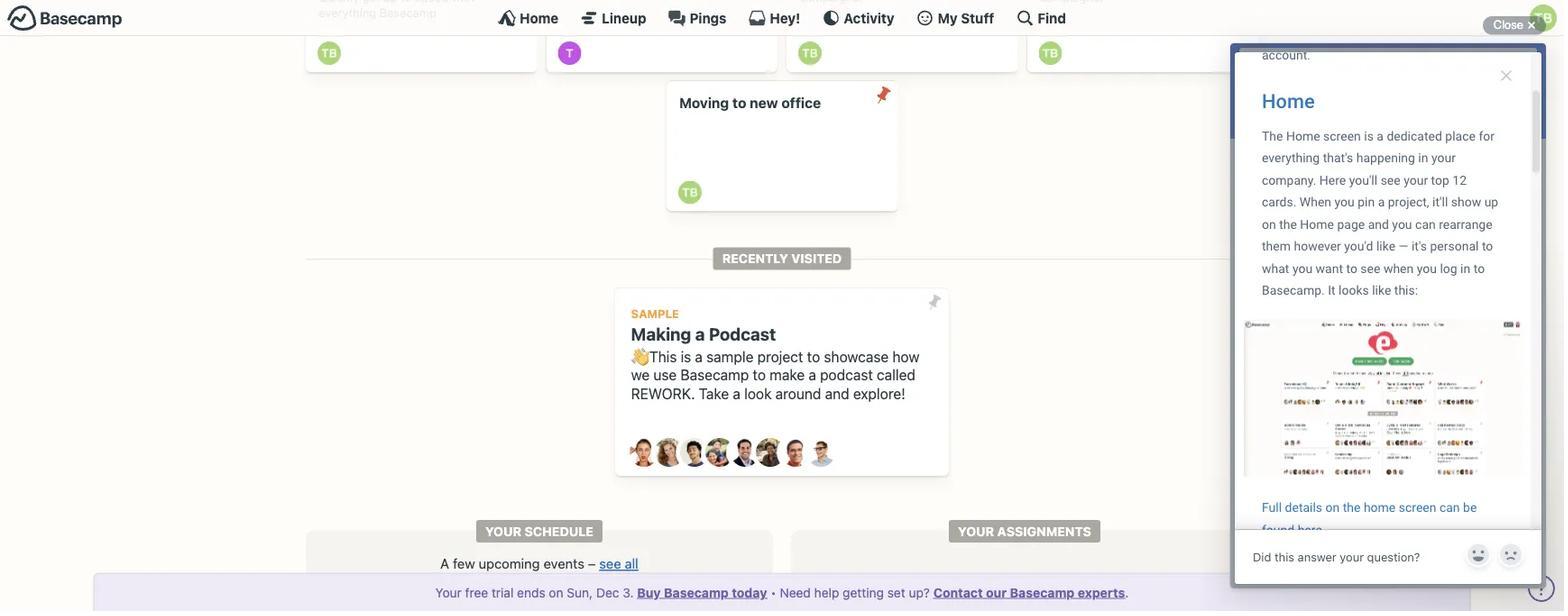 Task type: locate. For each thing, give the bounding box(es) containing it.
1 horizontal spatial tim burton image
[[678, 181, 702, 204]]

your up upcoming
[[485, 524, 522, 539]]

0 horizontal spatial your
[[435, 586, 462, 600]]

office
[[782, 95, 821, 112]]

home
[[520, 10, 559, 26]]

sun,
[[567, 586, 593, 600]]

rework.
[[631, 386, 695, 403]]

a
[[695, 324, 705, 344], [695, 348, 703, 365], [809, 367, 816, 384], [733, 386, 741, 403]]

3.
[[623, 586, 634, 600]]

basecamp inside sample making a podcast 👋 this is a sample project to showcase how we use basecamp to make a podcast called rework. take a look around and explore!
[[681, 367, 749, 384]]

schedule
[[525, 524, 594, 539]]

trial
[[492, 586, 514, 600]]

jennifer young image
[[706, 439, 734, 468]]

find button
[[1016, 9, 1066, 27]]

a few upcoming events – see all
[[440, 556, 639, 572]]

hey! button
[[748, 9, 801, 27]]

your
[[485, 524, 522, 539], [958, 524, 994, 539], [435, 586, 462, 600]]

basecamp right our
[[1010, 586, 1075, 600]]

ends
[[517, 586, 546, 600]]

events
[[544, 556, 585, 572]]

basecamp
[[380, 6, 437, 19], [681, 367, 749, 384], [664, 586, 729, 600], [1010, 586, 1075, 600]]

cheryl walters image
[[655, 439, 684, 468]]

quickly
[[319, 0, 359, 4]]

your up contact
[[958, 524, 994, 539]]

to left new
[[733, 95, 747, 112]]

cross small image
[[1521, 14, 1543, 36], [1521, 14, 1543, 36]]

terry image
[[558, 42, 581, 65]]

stuff
[[961, 10, 995, 26]]

quickly get up to speed with everything basecamp
[[319, 0, 475, 19]]

your for your assignments
[[958, 524, 994, 539]]

your left free
[[435, 586, 462, 600]]

need
[[780, 586, 811, 600]]

tim burton image
[[318, 42, 341, 65], [798, 42, 822, 65], [678, 181, 702, 204]]

hey!
[[770, 10, 801, 26]]

my stuff
[[938, 10, 995, 26]]

experts
[[1078, 586, 1125, 600]]

tim burton image inside moving to new office link
[[678, 181, 702, 204]]

a right the making
[[695, 324, 705, 344]]

podcast
[[709, 324, 776, 344]]

take
[[699, 386, 729, 403]]

pings
[[690, 10, 727, 26]]

tim burton image for quickly get up to speed with everything basecamp
[[318, 42, 341, 65]]

0 horizontal spatial tim burton image
[[318, 42, 341, 65]]

basecamp up take
[[681, 367, 749, 384]]

all
[[625, 556, 639, 572]]

close button
[[1483, 14, 1546, 36]]

visited
[[792, 251, 842, 266]]

to
[[401, 0, 412, 4], [733, 95, 747, 112], [807, 348, 820, 365], [753, 367, 766, 384]]

your for your schedule
[[485, 524, 522, 539]]

find
[[1038, 10, 1066, 26]]

showcase
[[824, 348, 889, 365]]

to right up
[[401, 0, 412, 4]]

2 horizontal spatial your
[[958, 524, 994, 539]]

activity link
[[822, 9, 895, 27]]

our
[[986, 586, 1007, 600]]

contact
[[934, 586, 983, 600]]

recently
[[722, 251, 789, 266]]

buy
[[637, 586, 661, 600]]

make
[[770, 367, 805, 384]]

few
[[453, 556, 475, 572]]

new
[[750, 95, 778, 112]]

up
[[384, 0, 398, 4]]

up?
[[909, 586, 930, 600]]

called
[[877, 367, 916, 384]]

nicole katz image
[[756, 439, 785, 468]]

annie bryan image
[[630, 439, 659, 468]]

your schedule
[[485, 524, 594, 539]]

None submit
[[869, 81, 898, 110], [920, 288, 949, 317], [869, 81, 898, 110], [920, 288, 949, 317]]

your free trial ends on sun, dec  3. buy basecamp today • need help getting set up? contact our basecamp experts .
[[435, 586, 1129, 600]]

basecamp down up
[[380, 6, 437, 19]]

1 horizontal spatial your
[[485, 524, 522, 539]]

tim burton image inside quickly get up to speed with everything basecamp link
[[318, 42, 341, 65]]

explore!
[[853, 386, 906, 403]]



Task type: vqa. For each thing, say whether or not it's contained in the screenshot.
'Terry Turtle' IMAGE
no



Task type: describe. For each thing, give the bounding box(es) containing it.
tim burton image
[[1039, 42, 1062, 65]]

everything
[[319, 6, 376, 19]]

with
[[452, 0, 475, 4]]

get
[[363, 0, 380, 4]]

assignments
[[998, 524, 1092, 539]]

we
[[631, 367, 650, 384]]

around
[[776, 386, 821, 403]]

victor cooper image
[[807, 439, 835, 468]]

steve marsh image
[[781, 439, 810, 468]]

a right is
[[695, 348, 703, 365]]

2 horizontal spatial tim burton image
[[798, 42, 822, 65]]

–
[[588, 556, 596, 572]]

is
[[681, 348, 691, 365]]

lineup link
[[580, 9, 647, 27]]

project
[[757, 348, 803, 365]]

sample
[[631, 307, 679, 321]]

getting
[[843, 586, 884, 600]]

to right project
[[807, 348, 820, 365]]

contact our basecamp experts link
[[934, 586, 1125, 600]]

pings button
[[668, 9, 727, 27]]

my stuff button
[[916, 9, 995, 27]]

.
[[1125, 586, 1129, 600]]

upcoming
[[479, 556, 540, 572]]

dec
[[596, 586, 619, 600]]

jared davis image
[[680, 439, 709, 468]]

help
[[814, 586, 839, 600]]

use
[[654, 367, 677, 384]]

to up look
[[753, 367, 766, 384]]

on
[[549, 586, 564, 600]]

tim burton image for moving to new office
[[678, 181, 702, 204]]

moving to new office link
[[667, 81, 898, 211]]

basecamp inside quickly get up to speed with everything basecamp
[[380, 6, 437, 19]]

my
[[938, 10, 958, 26]]

look
[[744, 386, 772, 403]]

main element
[[0, 0, 1564, 36]]

a left look
[[733, 386, 741, 403]]

how
[[893, 348, 920, 365]]

see
[[599, 556, 621, 572]]

and
[[825, 386, 850, 403]]

lineup
[[602, 10, 647, 26]]

to inside quickly get up to speed with everything basecamp
[[401, 0, 412, 4]]

close
[[1494, 18, 1524, 32]]

josh fiske image
[[731, 439, 760, 468]]

sample
[[707, 348, 754, 365]]

sample making a podcast 👋 this is a sample project to showcase how we use basecamp to make a podcast called rework. take a look around and explore!
[[631, 307, 920, 403]]

this
[[649, 348, 677, 365]]

a
[[440, 556, 449, 572]]

switch accounts image
[[7, 5, 123, 32]]

activity
[[844, 10, 895, 26]]

see all link
[[599, 556, 639, 572]]

👋
[[631, 348, 646, 365]]

buy basecamp today link
[[637, 586, 767, 600]]

basecamp right buy at the bottom of page
[[664, 586, 729, 600]]

a up around
[[809, 367, 816, 384]]

making
[[631, 324, 691, 344]]

recently visited
[[722, 251, 842, 266]]

quickly get up to speed with everything basecamp link
[[306, 0, 537, 72]]

podcast
[[820, 367, 873, 384]]

free
[[465, 586, 488, 600]]

moving
[[679, 95, 729, 112]]

today
[[732, 586, 767, 600]]

set
[[888, 586, 906, 600]]

speed
[[415, 0, 449, 4]]

home link
[[498, 9, 559, 27]]

your assignments
[[958, 524, 1092, 539]]

moving to new office
[[679, 95, 821, 112]]

•
[[771, 586, 777, 600]]



